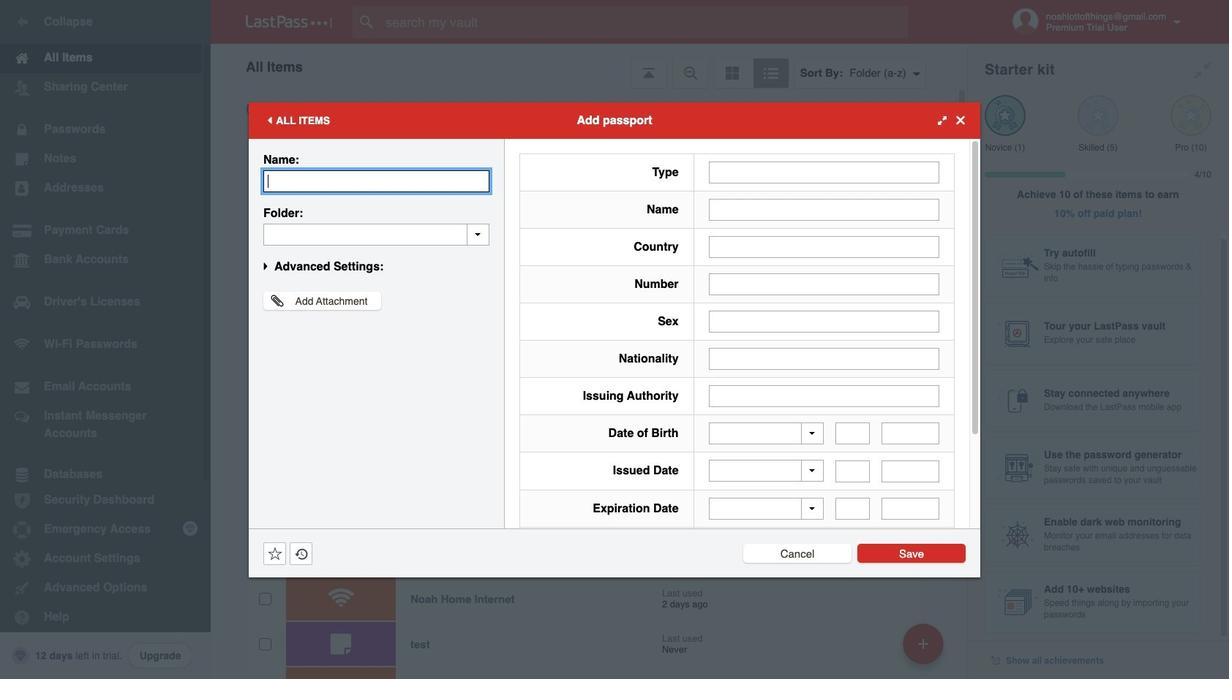 Task type: describe. For each thing, give the bounding box(es) containing it.
new item navigation
[[898, 620, 953, 680]]

Search search field
[[353, 6, 937, 38]]



Task type: locate. For each thing, give the bounding box(es) containing it.
None text field
[[709, 199, 939, 221], [709, 236, 939, 258], [882, 423, 939, 445], [835, 461, 870, 482], [835, 498, 870, 520], [709, 199, 939, 221], [709, 236, 939, 258], [882, 423, 939, 445], [835, 461, 870, 482], [835, 498, 870, 520]]

search my vault text field
[[353, 6, 937, 38]]

new item image
[[918, 639, 928, 649]]

vault options navigation
[[211, 44, 967, 88]]

None text field
[[709, 161, 939, 183], [263, 170, 489, 192], [263, 223, 489, 245], [709, 273, 939, 295], [709, 311, 939, 332], [709, 348, 939, 370], [709, 385, 939, 407], [835, 423, 870, 445], [882, 461, 939, 482], [882, 498, 939, 520], [709, 161, 939, 183], [263, 170, 489, 192], [263, 223, 489, 245], [709, 273, 939, 295], [709, 311, 939, 332], [709, 348, 939, 370], [709, 385, 939, 407], [835, 423, 870, 445], [882, 461, 939, 482], [882, 498, 939, 520]]

main navigation navigation
[[0, 0, 211, 680]]

lastpass image
[[246, 15, 332, 29]]

dialog
[[249, 102, 980, 634]]



